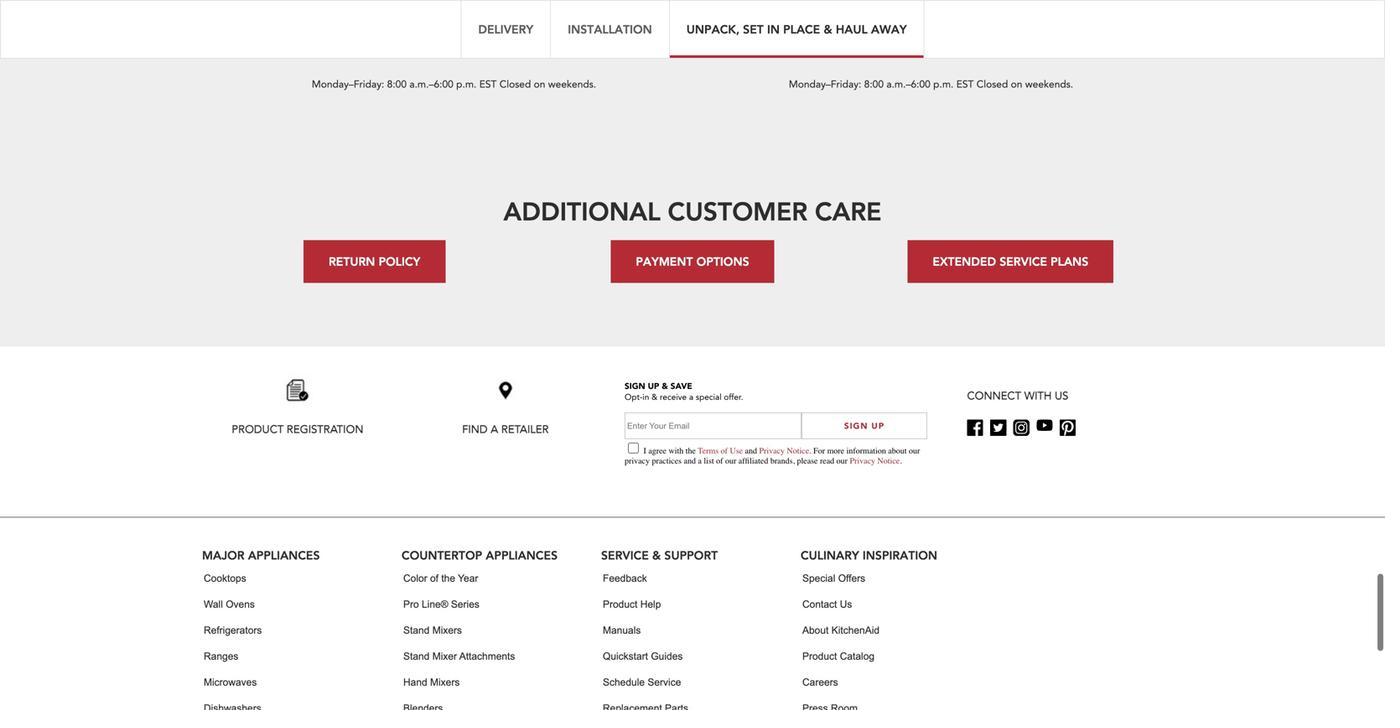 Task type: vqa. For each thing, say whether or not it's contained in the screenshot.
'available'
no



Task type: describe. For each thing, give the bounding box(es) containing it.
help
[[641, 599, 661, 610]]

policy
[[379, 254, 421, 269]]

kitchenaid
[[832, 625, 880, 636]]

cooktops
[[204, 573, 246, 584]]

refrigerators link
[[204, 618, 262, 644]]

wall
[[204, 599, 223, 610]]

major
[[202, 548, 245, 563]]

541-
[[926, 32, 952, 50]]

additional customer care
[[504, 195, 882, 228]]

product registration link
[[194, 374, 402, 438]]

2 a.m.–6:00 from the left
[[887, 78, 931, 92]]

us inside footer menu element
[[840, 599, 853, 610]]

support
[[665, 548, 718, 563]]

2 est from the left
[[957, 78, 974, 92]]

quickstart
[[603, 651, 648, 662]]

installation
[[568, 21, 652, 37]]

contact us
[[803, 599, 853, 610]]

2 monday–friday: from the left
[[789, 78, 862, 92]]

special
[[803, 573, 836, 584]]

the
[[442, 573, 456, 584]]

1 weekends. from the left
[[548, 78, 597, 92]]

about kitchenaid link
[[803, 618, 880, 644]]

or inside with an expert or call 1 (800) 422-1230
[[509, 12, 522, 30]]

chat live with an expert or call 1 (800) 541-6390
[[840, 12, 1023, 50]]

unpack, set in place & haul away button
[[669, 0, 925, 59]]

product for product help
[[603, 599, 638, 610]]

refrigerators
[[204, 625, 262, 636]]

cooktops link
[[204, 566, 246, 592]]

return
[[329, 254, 375, 269]]

with inside chat live with an expert or call 1 (800) 541-6390
[[896, 12, 922, 30]]

(800) inside chat live with an expert or call 1 (800) 541-6390
[[892, 32, 922, 50]]

connect with us
[[968, 389, 1069, 404]]

customer
[[668, 195, 808, 228]]

follow us on facebook image
[[968, 420, 984, 436]]

microwaves link
[[204, 670, 257, 696]]

careers link
[[803, 670, 839, 696]]

microwaves
[[204, 677, 257, 688]]

chat
[[840, 12, 869, 30]]

find a retailer
[[462, 423, 549, 438]]

wall ovens link
[[204, 592, 255, 618]]

product catalog
[[803, 651, 875, 662]]

1 a.m.–6:00 from the left
[[410, 78, 454, 92]]

delivery
[[478, 21, 534, 37]]

1 inside with an expert or call 1 (800) 422-1230
[[403, 32, 411, 50]]

place
[[784, 21, 821, 37]]

attachments
[[459, 651, 515, 662]]

1 (800) 422-1230 link
[[403, 32, 505, 50]]

appliances for major appliances
[[248, 548, 320, 563]]

ovens
[[226, 599, 255, 610]]

ranges
[[204, 651, 239, 662]]

1 8:00 from the left
[[387, 78, 407, 92]]

in
[[767, 21, 780, 37]]

offers
[[839, 573, 866, 584]]

countertop appliances
[[402, 548, 558, 563]]

2 closed from the left
[[977, 78, 1009, 92]]

set
[[743, 21, 764, 37]]

payment options link
[[611, 241, 775, 283]]

1 monday–friday: 8:00 a.m.–6:00 p.m. est closed on weekends. from the left
[[312, 78, 597, 92]]

away
[[871, 21, 907, 37]]

with inside with an expert or call 1 (800) 422-1230
[[419, 12, 445, 30]]

year
[[458, 573, 478, 584]]

special offers link
[[803, 566, 866, 592]]

an inside with an expert or call 1 (800) 422-1230
[[448, 12, 463, 30]]

2 weekends. from the left
[[1026, 78, 1074, 92]]

return policy
[[329, 254, 421, 269]]

about kitchenaid
[[803, 625, 880, 636]]

1 monday–friday: from the left
[[312, 78, 384, 92]]

schedule service link
[[603, 670, 681, 696]]

call inside chat live with an expert or call 1 (800) 541-6390
[[1003, 12, 1023, 30]]

extended service plans link
[[908, 241, 1114, 283]]

hand mixers
[[403, 677, 460, 688]]

2 monday–friday: 8:00 a.m.–6:00 p.m. est closed on weekends. from the left
[[789, 78, 1074, 92]]

2 horizontal spatial with
[[1025, 389, 1052, 404]]

color of the year
[[403, 573, 478, 584]]

chat live link
[[840, 12, 893, 30]]

stand mixers link
[[403, 618, 462, 644]]

1 closed from the left
[[500, 78, 531, 92]]

pro
[[403, 599, 419, 610]]

color of the year link
[[403, 566, 478, 592]]

product for product registration
[[232, 423, 284, 438]]

return policy link
[[304, 241, 446, 283]]

line®
[[422, 599, 448, 610]]

schedule service
[[603, 677, 681, 688]]

pro line® series
[[403, 599, 480, 610]]

careers
[[803, 677, 839, 688]]

find a retailer link
[[402, 374, 610, 438]]

wall ovens
[[204, 599, 255, 610]]

contact
[[803, 599, 837, 610]]

product help link
[[603, 592, 661, 618]]



Task type: locate. For each thing, give the bounding box(es) containing it.
product inside product help "link"
[[603, 599, 638, 610]]

0 horizontal spatial product
[[232, 423, 284, 438]]

culinary inspiration
[[801, 548, 938, 563]]

1 appliances from the left
[[248, 548, 320, 563]]

1 horizontal spatial closed
[[977, 78, 1009, 92]]

2 horizontal spatial product
[[803, 651, 837, 662]]

1 on from the left
[[534, 78, 546, 92]]

0 horizontal spatial p.m.
[[456, 78, 477, 92]]

p.m. down 541-
[[934, 78, 954, 92]]

appliances
[[248, 548, 320, 563], [486, 548, 558, 563]]

with up visit our youtube channel icon
[[1025, 389, 1052, 404]]

schedule
[[603, 677, 645, 688]]

1 (800) from the left
[[415, 32, 445, 50]]

weekends.
[[548, 78, 597, 92], [1026, 78, 1074, 92]]

0 horizontal spatial with
[[419, 12, 445, 30]]

1 an from the left
[[448, 12, 463, 30]]

product registration image
[[281, 374, 315, 424]]

0 horizontal spatial expert
[[466, 12, 506, 30]]

0 vertical spatial stand
[[403, 625, 430, 636]]

pro line® series link
[[403, 592, 480, 618]]

p.m.
[[456, 78, 477, 92], [934, 78, 954, 92]]

1 left 422-
[[403, 32, 411, 50]]

inspiration
[[863, 548, 938, 563]]

haul
[[836, 21, 868, 37]]

an inside chat live with an expert or call 1 (800) 541-6390
[[926, 12, 940, 30]]

1 vertical spatial mixers
[[430, 677, 460, 688]]

1 vertical spatial us
[[840, 599, 853, 610]]

product catalog link
[[803, 644, 875, 670]]

2 an from the left
[[926, 12, 940, 30]]

monday–friday:
[[312, 78, 384, 92], [789, 78, 862, 92]]

appliances for countertop appliances
[[486, 548, 558, 563]]

1 down live
[[881, 32, 888, 50]]

1 horizontal spatial expert
[[944, 12, 983, 30]]

2 8:00 from the left
[[865, 78, 884, 92]]

product help
[[603, 599, 661, 610]]

1 horizontal spatial 1
[[881, 32, 888, 50]]

appliances right major
[[248, 548, 320, 563]]

2 or from the left
[[987, 12, 999, 30]]

product
[[232, 423, 284, 438], [603, 599, 638, 610], [803, 651, 837, 662]]

2 stand from the top
[[403, 651, 430, 662]]

mixers down mixer
[[430, 677, 460, 688]]

2 call from the left
[[1003, 12, 1023, 30]]

plans
[[1051, 254, 1089, 269]]

mixer
[[433, 651, 457, 662]]

product inside product catalog link
[[803, 651, 837, 662]]

0 horizontal spatial appliances
[[248, 548, 320, 563]]

1 horizontal spatial est
[[957, 78, 974, 92]]

0 vertical spatial us
[[1055, 389, 1069, 404]]

0 horizontal spatial 8:00
[[387, 78, 407, 92]]

series
[[451, 599, 480, 610]]

stand mixers
[[403, 625, 462, 636]]

stand for stand mixers
[[403, 625, 430, 636]]

p.m. down 422-
[[456, 78, 477, 92]]

est down '6390' at the right top of the page
[[957, 78, 974, 92]]

0 horizontal spatial call
[[526, 12, 546, 30]]

2 on from the left
[[1011, 78, 1023, 92]]

1 vertical spatial service
[[601, 548, 649, 563]]

0 horizontal spatial closed
[[500, 78, 531, 92]]

stand up hand
[[403, 651, 430, 662]]

1 p.m. from the left
[[456, 78, 477, 92]]

1 horizontal spatial with
[[896, 12, 922, 30]]

(800) inside with an expert or call 1 (800) 422-1230
[[415, 32, 445, 50]]

culinary
[[801, 548, 860, 563]]

call
[[526, 12, 546, 30], [1003, 12, 1023, 30]]

1 stand from the top
[[403, 625, 430, 636]]

1 horizontal spatial an
[[926, 12, 940, 30]]

1 call from the left
[[526, 12, 546, 30]]

product up careers
[[803, 651, 837, 662]]

0 vertical spatial &
[[824, 21, 833, 37]]

monday–friday: 8:00 a.m.–6:00 p.m. est closed on weekends. down the 1 (800) 422-1230 link
[[312, 78, 597, 92]]

8:00 down away
[[865, 78, 884, 92]]

1 or from the left
[[509, 12, 522, 30]]

mixers for hand mixers
[[430, 677, 460, 688]]

1 vertical spatial stand
[[403, 651, 430, 662]]

product inside product registration link
[[232, 423, 284, 438]]

0 horizontal spatial or
[[509, 12, 522, 30]]

0 horizontal spatial us
[[840, 599, 853, 610]]

2 expert from the left
[[944, 12, 983, 30]]

catalog
[[840, 651, 875, 662]]

0 horizontal spatial a.m.–6:00
[[410, 78, 454, 92]]

feedback
[[603, 573, 647, 584]]

(800) down live
[[892, 32, 922, 50]]

stand down pro
[[403, 625, 430, 636]]

2 (800) from the left
[[892, 32, 922, 50]]

monday–friday: 8:00 a.m.–6:00 p.m. est closed on weekends.
[[312, 78, 597, 92], [789, 78, 1074, 92]]

product up manuals
[[603, 599, 638, 610]]

stand mixer attachments link
[[403, 644, 515, 670]]

color
[[403, 573, 428, 584]]

an up the 1 (800) 422-1230 link
[[448, 12, 463, 30]]

expert up 1230
[[466, 12, 506, 30]]

appliances right 'countertop'
[[486, 548, 558, 563]]

with right live
[[896, 12, 922, 30]]

2 p.m. from the left
[[934, 78, 954, 92]]

extended service plans
[[933, 254, 1089, 269]]

expert inside chat live with an expert or call 1 (800) 541-6390
[[944, 12, 983, 30]]

1 horizontal spatial call
[[1003, 12, 1023, 30]]

extended
[[933, 254, 997, 269]]

0 horizontal spatial service
[[601, 548, 649, 563]]

1 horizontal spatial 8:00
[[865, 78, 884, 92]]

manuals
[[603, 625, 641, 636]]

2 appliances from the left
[[486, 548, 558, 563]]

a.m.–6:00 down the 1 (800) 422-1230 link
[[410, 78, 454, 92]]

1 vertical spatial &
[[653, 548, 661, 563]]

monday–friday: 8:00 a.m.–6:00 p.m. est closed on weekends. down 1 (800) 541-6390 link
[[789, 78, 1074, 92]]

expert up '6390' at the right top of the page
[[944, 12, 983, 30]]

a.m.–6:00 down 1 (800) 541-6390 link
[[887, 78, 931, 92]]

& left haul
[[824, 21, 833, 37]]

1 horizontal spatial service
[[1000, 254, 1048, 269]]

service inside footer menu element
[[601, 548, 649, 563]]

follow us on instagram image
[[1014, 420, 1030, 436]]

of
[[430, 573, 439, 584]]

special offers
[[803, 573, 866, 584]]

payment options
[[636, 254, 750, 269]]

visit us on pinterest image
[[1060, 420, 1076, 436]]

est down 1230
[[480, 78, 497, 92]]

0 horizontal spatial 1
[[403, 32, 411, 50]]

8:00
[[387, 78, 407, 92], [865, 78, 884, 92]]

hand
[[403, 677, 428, 688]]

connect
[[968, 389, 1022, 404]]

0 horizontal spatial monday–friday:
[[312, 78, 384, 92]]

0 horizontal spatial est
[[480, 78, 497, 92]]

options
[[697, 254, 750, 269]]

1 horizontal spatial us
[[1055, 389, 1069, 404]]

mixers for stand mixers
[[433, 625, 462, 636]]

find
[[462, 423, 488, 438]]

additional
[[504, 195, 661, 228]]

stand mixer attachments
[[403, 651, 515, 662]]

find a retailer image
[[489, 374, 522, 424]]

closed down 1230
[[500, 78, 531, 92]]

visit our youtube channel image
[[1037, 420, 1053, 431]]

mixers
[[433, 625, 462, 636], [430, 677, 460, 688]]

with
[[419, 12, 445, 30], [896, 12, 922, 30], [1025, 389, 1052, 404]]

product for product catalog
[[803, 651, 837, 662]]

1 est from the left
[[480, 78, 497, 92]]

retailer
[[502, 423, 549, 438]]

manuals link
[[603, 618, 641, 644]]

& inside footer menu element
[[653, 548, 661, 563]]

unpack, set in place & haul away
[[687, 21, 907, 37]]

& left support
[[653, 548, 661, 563]]

service
[[648, 677, 681, 688]]

1 horizontal spatial or
[[987, 12, 999, 30]]

hand mixers link
[[403, 670, 460, 696]]

product registration
[[232, 423, 364, 438]]

with an expert or call 1 (800) 422-1230
[[403, 12, 546, 50]]

expert inside with an expert or call 1 (800) 422-1230
[[466, 12, 506, 30]]

or
[[509, 12, 522, 30], [987, 12, 999, 30]]

0 vertical spatial product
[[232, 423, 284, 438]]

registration
[[287, 423, 364, 438]]

0 vertical spatial service
[[1000, 254, 1048, 269]]

mixers up mixer
[[433, 625, 462, 636]]

0 horizontal spatial an
[[448, 12, 463, 30]]

delivery button
[[461, 0, 550, 59]]

an
[[448, 12, 463, 30], [926, 12, 940, 30]]

1 horizontal spatial appliances
[[486, 548, 558, 563]]

care
[[815, 195, 882, 228]]

2 vertical spatial product
[[803, 651, 837, 662]]

1 horizontal spatial on
[[1011, 78, 1023, 92]]

1 vertical spatial product
[[603, 599, 638, 610]]

installation button
[[550, 0, 669, 59]]

us right contact
[[840, 599, 853, 610]]

1 expert from the left
[[466, 12, 506, 30]]

6390
[[952, 32, 982, 50]]

quickstart guides link
[[603, 644, 683, 670]]

8:00 down the 1 (800) 422-1230 link
[[387, 78, 407, 92]]

422-
[[448, 32, 475, 50]]

2 1 from the left
[[881, 32, 888, 50]]

service left plans on the right top
[[1000, 254, 1048, 269]]

1 horizontal spatial (800)
[[892, 32, 922, 50]]

an up 1 (800) 541-6390 link
[[926, 12, 940, 30]]

or inside chat live with an expert or call 1 (800) 541-6390
[[987, 12, 999, 30]]

feedback link
[[603, 566, 647, 592]]

closed
[[500, 78, 531, 92], [977, 78, 1009, 92]]

about
[[803, 625, 829, 636]]

stand for stand mixer attachments
[[403, 651, 430, 662]]

a.m.–6:00
[[410, 78, 454, 92], [887, 78, 931, 92]]

with up the 1 (800) 422-1230 link
[[419, 12, 445, 30]]

1 horizontal spatial product
[[603, 599, 638, 610]]

call inside with an expert or call 1 (800) 422-1230
[[526, 12, 546, 30]]

0 horizontal spatial on
[[534, 78, 546, 92]]

0 horizontal spatial &
[[653, 548, 661, 563]]

follow us on twitter image
[[991, 420, 1007, 436]]

0 horizontal spatial monday–friday: 8:00 a.m.–6:00 p.m. est closed on weekends.
[[312, 78, 597, 92]]

1 horizontal spatial p.m.
[[934, 78, 954, 92]]

0 vertical spatial mixers
[[433, 625, 462, 636]]

stand
[[403, 625, 430, 636], [403, 651, 430, 662]]

1 horizontal spatial monday–friday: 8:00 a.m.–6:00 p.m. est closed on weekends.
[[789, 78, 1074, 92]]

closed down '6390' at the right top of the page
[[977, 78, 1009, 92]]

1 horizontal spatial monday–friday:
[[789, 78, 862, 92]]

ranges link
[[204, 644, 239, 670]]

major appliances
[[202, 548, 320, 563]]

service up feedback
[[601, 548, 649, 563]]

1
[[403, 32, 411, 50], [881, 32, 888, 50]]

1 inside chat live with an expert or call 1 (800) 541-6390
[[881, 32, 888, 50]]

est
[[480, 78, 497, 92], [957, 78, 974, 92]]

0 horizontal spatial (800)
[[415, 32, 445, 50]]

1 horizontal spatial weekends.
[[1026, 78, 1074, 92]]

us up visit us on pinterest icon
[[1055, 389, 1069, 404]]

& inside "button"
[[824, 21, 833, 37]]

unpack,
[[687, 21, 740, 37]]

1 horizontal spatial &
[[824, 21, 833, 37]]

footer menu element
[[194, 545, 1192, 710]]

(800) left 422-
[[415, 32, 445, 50]]

1 1 from the left
[[403, 32, 411, 50]]

1 horizontal spatial a.m.–6:00
[[887, 78, 931, 92]]

product left "registration"
[[232, 423, 284, 438]]

1230
[[475, 32, 505, 50]]

live
[[872, 12, 893, 30]]

0 horizontal spatial weekends.
[[548, 78, 597, 92]]

(800)
[[415, 32, 445, 50], [892, 32, 922, 50]]

service & support
[[601, 548, 718, 563]]

countertop
[[402, 548, 482, 563]]



